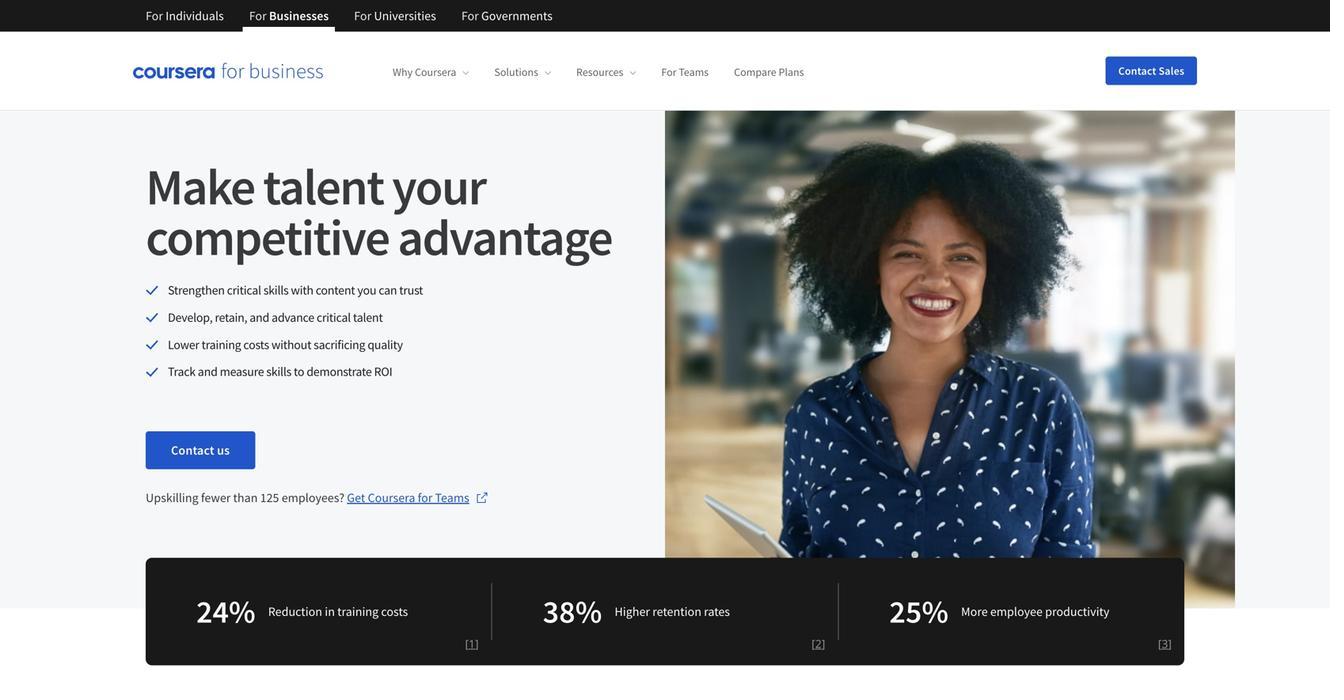 Task type: vqa. For each thing, say whether or not it's contained in the screenshot.
the top ABOUT
no



Task type: describe. For each thing, give the bounding box(es) containing it.
more
[[961, 605, 988, 620]]

talent inside make talent your competitive advantage
[[263, 155, 383, 219]]

in
[[325, 605, 335, 620]]

higher retention rates
[[615, 605, 730, 620]]

with
[[291, 283, 313, 299]]

contact us link
[[146, 432, 255, 470]]

] for 24%
[[475, 637, 479, 652]]

competitive
[[146, 205, 389, 269]]

strengthen critical skills with content you can trust
[[168, 283, 423, 299]]

for governments
[[461, 8, 553, 24]]

lower training costs without sacrificing quality
[[168, 337, 403, 353]]

develop, retain, and advance critical talent
[[168, 310, 383, 326]]

compare
[[734, 65, 776, 79]]

your
[[392, 155, 486, 219]]

universities
[[374, 8, 436, 24]]

banner navigation
[[133, 0, 565, 32]]

coursera for business image
[[133, 63, 323, 79]]

demonstrate
[[307, 364, 372, 380]]

for for individuals
[[146, 8, 163, 24]]

1 vertical spatial skills
[[266, 364, 291, 380]]

1
[[469, 637, 475, 652]]

] for 25%
[[1168, 637, 1172, 652]]

advance
[[272, 310, 314, 326]]

get coursera for teams
[[347, 491, 469, 506]]

to
[[294, 364, 304, 380]]

upskilling fewer than 125 employees?
[[146, 491, 347, 506]]

why
[[393, 65, 413, 79]]

employees?
[[282, 491, 344, 506]]

25%
[[889, 592, 949, 632]]

quality
[[368, 337, 403, 353]]

solutions
[[494, 65, 538, 79]]

reduction in training costs
[[268, 605, 408, 620]]

] for 38%
[[822, 637, 825, 652]]

individuals
[[166, 8, 224, 24]]

employee
[[990, 605, 1043, 620]]

[ 1 ]
[[465, 637, 479, 652]]

resources
[[576, 65, 623, 79]]

0 horizontal spatial and
[[198, 364, 217, 380]]

coursera for get
[[368, 491, 415, 506]]

governments
[[481, 8, 553, 24]]

contact for contact sales
[[1119, 64, 1156, 78]]

make
[[146, 155, 254, 219]]

retention
[[653, 605, 702, 620]]

for businesses
[[249, 8, 329, 24]]

reduction
[[268, 605, 322, 620]]

compare plans link
[[734, 65, 804, 79]]

contact us
[[171, 443, 230, 459]]

solutions link
[[494, 65, 551, 79]]

for teams link
[[661, 65, 709, 79]]

businesses
[[269, 8, 329, 24]]

for individuals
[[146, 8, 224, 24]]

without
[[271, 337, 311, 353]]

sacrificing
[[314, 337, 365, 353]]

0 vertical spatial and
[[250, 310, 269, 326]]

can
[[379, 283, 397, 299]]

for
[[418, 491, 433, 506]]

[ for 25%
[[1158, 637, 1162, 652]]

contact for contact us
[[171, 443, 214, 459]]

for for universities
[[354, 8, 371, 24]]



Task type: locate. For each thing, give the bounding box(es) containing it.
contact inside button
[[1119, 64, 1156, 78]]

contact sales button
[[1106, 57, 1197, 85]]

1 horizontal spatial critical
[[317, 310, 351, 326]]

0 horizontal spatial critical
[[227, 283, 261, 299]]

2 ] from the left
[[822, 637, 825, 652]]

contact left "us"
[[171, 443, 214, 459]]

measure
[[220, 364, 264, 380]]

make talent your competitive advantage
[[146, 155, 612, 269]]

track and measure skills to demonstrate roi
[[168, 364, 392, 380]]

contact
[[1119, 64, 1156, 78], [171, 443, 214, 459]]

[ for 38%
[[812, 637, 815, 652]]

trust
[[399, 283, 423, 299]]

0 horizontal spatial contact
[[171, 443, 214, 459]]

training right in
[[337, 605, 379, 620]]

talent
[[263, 155, 383, 219], [353, 310, 383, 326]]

0 vertical spatial costs
[[243, 337, 269, 353]]

0 vertical spatial talent
[[263, 155, 383, 219]]

more employee productivity
[[961, 605, 1110, 620]]

critical down content
[[317, 310, 351, 326]]

0 horizontal spatial costs
[[243, 337, 269, 353]]

upskilling
[[146, 491, 198, 506]]

1 vertical spatial teams
[[435, 491, 469, 506]]

1 vertical spatial training
[[337, 605, 379, 620]]

2
[[815, 637, 822, 652]]

[ 2 ]
[[812, 637, 825, 652]]

lower
[[168, 337, 199, 353]]

0 vertical spatial coursera
[[415, 65, 456, 79]]

coursera
[[415, 65, 456, 79], [368, 491, 415, 506]]

skills left to
[[266, 364, 291, 380]]

track
[[168, 364, 195, 380]]

fewer
[[201, 491, 231, 506]]

rates
[[704, 605, 730, 620]]

resources link
[[576, 65, 636, 79]]

0 vertical spatial critical
[[227, 283, 261, 299]]

teams left compare
[[679, 65, 709, 79]]

1 horizontal spatial and
[[250, 310, 269, 326]]

24%
[[196, 592, 256, 632]]

critical
[[227, 283, 261, 299], [317, 310, 351, 326]]

[ 3 ]
[[1158, 637, 1172, 652]]

2 [ from the left
[[812, 637, 815, 652]]

1 horizontal spatial training
[[337, 605, 379, 620]]

higher
[[615, 605, 650, 620]]

why coursera link
[[393, 65, 469, 79]]

teams right for
[[435, 491, 469, 506]]

skills
[[263, 283, 289, 299], [266, 364, 291, 380]]

0 horizontal spatial ]
[[475, 637, 479, 652]]

get coursera for teams link
[[347, 489, 488, 508]]

sales
[[1159, 64, 1185, 78]]

1 horizontal spatial costs
[[381, 605, 408, 620]]

3 [ from the left
[[1158, 637, 1162, 652]]

coursera left for
[[368, 491, 415, 506]]

1 vertical spatial coursera
[[368, 491, 415, 506]]

develop,
[[168, 310, 213, 326]]

and
[[250, 310, 269, 326], [198, 364, 217, 380]]

1 vertical spatial costs
[[381, 605, 408, 620]]

advantage
[[398, 205, 612, 269]]

1 vertical spatial talent
[[353, 310, 383, 326]]

0 vertical spatial contact
[[1119, 64, 1156, 78]]

1 vertical spatial contact
[[171, 443, 214, 459]]

for left businesses
[[249, 8, 267, 24]]

skills left "with"
[[263, 283, 289, 299]]

125
[[260, 491, 279, 506]]

costs right in
[[381, 605, 408, 620]]

critical up retain,
[[227, 283, 261, 299]]

[
[[465, 637, 469, 652], [812, 637, 815, 652], [1158, 637, 1162, 652]]

training down retain,
[[202, 337, 241, 353]]

for universities
[[354, 8, 436, 24]]

for left governments
[[461, 8, 479, 24]]

1 ] from the left
[[475, 637, 479, 652]]

for for governments
[[461, 8, 479, 24]]

3
[[1162, 637, 1168, 652]]

3 ] from the left
[[1168, 637, 1172, 652]]

teams
[[679, 65, 709, 79], [435, 491, 469, 506]]

plans
[[779, 65, 804, 79]]

retain,
[[215, 310, 247, 326]]

]
[[475, 637, 479, 652], [822, 637, 825, 652], [1168, 637, 1172, 652]]

1 horizontal spatial ]
[[822, 637, 825, 652]]

[ for 24%
[[465, 637, 469, 652]]

1 [ from the left
[[465, 637, 469, 652]]

0 vertical spatial training
[[202, 337, 241, 353]]

0 horizontal spatial training
[[202, 337, 241, 353]]

2 horizontal spatial [
[[1158, 637, 1162, 652]]

1 horizontal spatial teams
[[679, 65, 709, 79]]

why coursera
[[393, 65, 456, 79]]

and right track
[[198, 364, 217, 380]]

content
[[316, 283, 355, 299]]

1 vertical spatial and
[[198, 364, 217, 380]]

compare plans
[[734, 65, 804, 79]]

for right resources link at the left of page
[[661, 65, 677, 79]]

0 vertical spatial teams
[[679, 65, 709, 79]]

and right retain,
[[250, 310, 269, 326]]

0 horizontal spatial [
[[465, 637, 469, 652]]

for for businesses
[[249, 8, 267, 24]]

training
[[202, 337, 241, 353], [337, 605, 379, 620]]

1 horizontal spatial [
[[812, 637, 815, 652]]

costs up measure
[[243, 337, 269, 353]]

strengthen
[[168, 283, 225, 299]]

0 vertical spatial skills
[[263, 283, 289, 299]]

costs
[[243, 337, 269, 353], [381, 605, 408, 620]]

for
[[146, 8, 163, 24], [249, 8, 267, 24], [354, 8, 371, 24], [461, 8, 479, 24], [661, 65, 677, 79]]

for left universities on the left of the page
[[354, 8, 371, 24]]

1 horizontal spatial contact
[[1119, 64, 1156, 78]]

coursera for why
[[415, 65, 456, 79]]

contact left "sales"
[[1119, 64, 1156, 78]]

0 horizontal spatial teams
[[435, 491, 469, 506]]

productivity
[[1045, 605, 1110, 620]]

roi
[[374, 364, 392, 380]]

coursera right why
[[415, 65, 456, 79]]

2 horizontal spatial ]
[[1168, 637, 1172, 652]]

than
[[233, 491, 258, 506]]

38%
[[543, 592, 602, 632]]

1 vertical spatial critical
[[317, 310, 351, 326]]

for teams
[[661, 65, 709, 79]]

get
[[347, 491, 365, 506]]

for left individuals
[[146, 8, 163, 24]]

contact sales
[[1119, 64, 1185, 78]]

you
[[357, 283, 376, 299]]

us
[[217, 443, 230, 459]]



